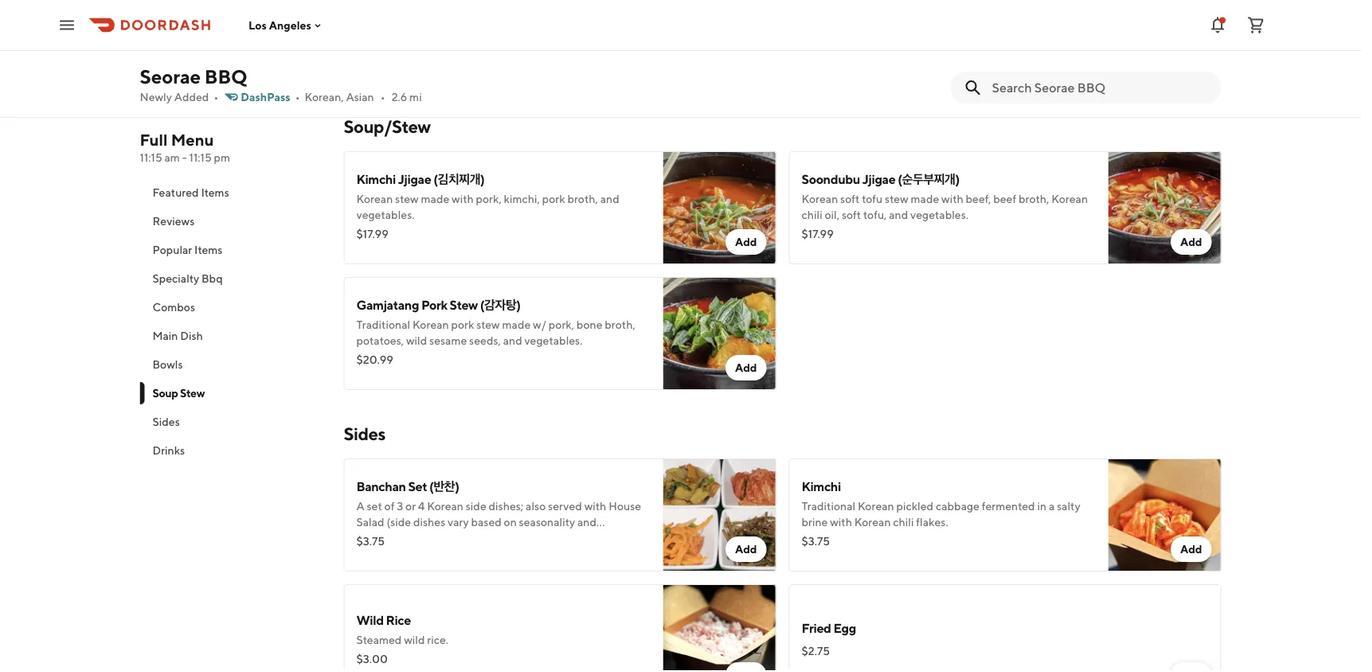 Task type: locate. For each thing, give the bounding box(es) containing it.
0 vertical spatial chili
[[802, 208, 823, 221]]

0 horizontal spatial vegetables.
[[356, 208, 415, 221]]

soup stew
[[153, 387, 205, 400]]

banchan
[[356, 479, 406, 494]]

sides up banchan
[[344, 424, 385, 444]]

0 horizontal spatial $17.99
[[356, 227, 388, 241]]

0 horizontal spatial traditional
[[356, 318, 410, 331]]

pork, inside the kimchi jjigae (김치찌개) korean stew made with pork,  kimchi, pork broth,  and vegetables. $17.99
[[476, 192, 502, 205]]

add for korean
[[1180, 543, 1202, 556]]

1 horizontal spatial •
[[295, 90, 300, 104]]

with down (김치찌개)
[[452, 192, 474, 205]]

in inside kimchi traditional korean pickled cabbage fermented in a salty brine with korean chili flakes. $3.75
[[1037, 500, 1047, 513]]

0 vertical spatial rice.
[[356, 43, 378, 56]]

1 vertical spatial traditional
[[802, 500, 856, 513]]

stir-
[[382, 27, 403, 40]]

1 horizontal spatial $17.99
[[802, 227, 834, 241]]

main dish
[[153, 329, 203, 342]]

(김치찌개)
[[433, 172, 485, 187]]

0 horizontal spatial pork
[[451, 318, 474, 331]]

0 horizontal spatial chili
[[802, 208, 823, 221]]

with right fried
[[429, 27, 451, 40]]

vegetables.
[[356, 208, 415, 221], [910, 208, 969, 221], [524, 334, 583, 347]]

broth, right bone
[[605, 318, 635, 331]]

1 horizontal spatial traditional
[[802, 500, 856, 513]]

1 horizontal spatial stew
[[450, 297, 478, 313]]

1 $17.99 from the left
[[356, 227, 388, 241]]

11:15 right -
[[189, 151, 212, 164]]

stew right pork
[[450, 297, 478, 313]]

stew down soup/stew
[[395, 192, 419, 205]]

2 horizontal spatial vegetables.
[[910, 208, 969, 221]]

pork right kimchi,
[[542, 192, 565, 205]]

tofu
[[862, 192, 883, 205]]

traditional up the potatoes,
[[356, 318, 410, 331]]

0 horizontal spatial sides
[[153, 415, 180, 429]]

0 horizontal spatial rice.
[[356, 43, 378, 56]]

asian
[[346, 90, 374, 104]]

0 horizontal spatial made
[[421, 192, 449, 205]]

main dish button
[[140, 322, 325, 350]]

1 vertical spatial beef
[[993, 192, 1016, 205]]

popular items
[[153, 243, 223, 256]]

soft right oil,
[[842, 208, 861, 221]]

broth, right the beef,
[[1019, 192, 1049, 205]]

with right brine
[[830, 516, 852, 529]]

broth, right kimchi,
[[567, 192, 598, 205]]

$3.75 down brine
[[802, 535, 830, 548]]

soondubu
[[802, 172, 860, 187]]

made inside the kimchi jjigae (김치찌개) korean stew made with pork,  kimchi, pork broth,  and vegetables. $17.99
[[421, 192, 449, 205]]

11:15
[[140, 151, 162, 164], [189, 151, 212, 164]]

$2.75
[[802, 645, 830, 658]]

• down the bbq
[[214, 90, 218, 104]]

oil,
[[825, 208, 840, 221]]

and
[[489, 27, 508, 40], [600, 192, 619, 205], [889, 208, 908, 221], [503, 334, 522, 347], [577, 516, 597, 529]]

stew inside gamjatang pork stew (감자탕) traditional korean pork stew made w/ pork, bone broth, potatoes, wild sesame seeds, and vegetables. $20.99
[[476, 318, 500, 331]]

rice. inside wild rice steamed wild rice. $3.00
[[427, 634, 448, 647]]

1 vertical spatial pork,
[[549, 318, 574, 331]]

kimchi
[[356, 172, 396, 187], [802, 479, 841, 494]]

1 vertical spatial pork
[[451, 318, 474, 331]]

sides inside button
[[153, 415, 180, 429]]

added
[[174, 90, 209, 104]]

los angeles
[[249, 19, 311, 32]]

add for (반찬)
[[735, 543, 757, 556]]

0 horizontal spatial beef
[[421, 11, 444, 24]]

dish
[[180, 329, 203, 342]]

served
[[580, 27, 614, 40], [548, 500, 582, 513]]

0 items, open order cart image
[[1246, 16, 1266, 35]]

mi
[[409, 90, 422, 104]]

pork, left kimchi,
[[476, 192, 502, 205]]

beef right the beef,
[[993, 192, 1016, 205]]

•
[[214, 90, 218, 104], [295, 90, 300, 104], [381, 90, 385, 104]]

broth, inside the kimchi jjigae (김치찌개) korean stew made with pork,  kimchi, pork broth,  and vegetables. $17.99
[[567, 192, 598, 205]]

jjigae up tofu
[[862, 172, 896, 187]]

$17.99 up the gamjatang
[[356, 227, 388, 241]]

1 jjigae from the left
[[398, 172, 431, 187]]

korean inside banchan set (반찬) a set of 3 or 4 korean side dishes; also served with house salad  (side dishes vary based on seasonality and availability).
[[427, 500, 464, 513]]

0 horizontal spatial $3.75
[[356, 535, 385, 548]]

0 vertical spatial kimchi
[[356, 172, 396, 187]]

add
[[735, 235, 757, 249], [1180, 235, 1202, 249], [735, 361, 757, 374], [735, 543, 757, 556], [1180, 543, 1202, 556]]

0 vertical spatial in
[[500, 11, 509, 24]]

beef bulgogi bowl (불고기덮밥) image
[[663, 0, 776, 83]]

• left 2.6
[[381, 90, 385, 104]]

broth,
[[567, 192, 598, 205], [1019, 192, 1049, 205], [605, 318, 635, 331]]

vegetables. inside soondubu jjigae (순두부찌개) korean soft tofu stew made with beef, beef broth, korean chili oil, soft tofu, and vegetables. $17.99
[[910, 208, 969, 221]]

specialty bbq
[[153, 272, 223, 285]]

green
[[510, 27, 539, 40]]

combos button
[[140, 293, 325, 322]]

stew right 'soup' at the bottom of page
[[180, 387, 205, 400]]

popular
[[153, 243, 192, 256]]

thinly
[[356, 11, 387, 24]]

1 horizontal spatial pork
[[542, 192, 565, 205]]

seasonality
[[519, 516, 575, 529]]

with left house
[[584, 500, 606, 513]]

1 vertical spatial in
[[1037, 500, 1047, 513]]

served down marinade
[[580, 27, 614, 40]]

0 horizontal spatial in
[[500, 11, 509, 24]]

0 horizontal spatial $15.99
[[356, 46, 390, 59]]

2 horizontal spatial •
[[381, 90, 385, 104]]

with left the beef,
[[941, 192, 964, 205]]

pork up sesame
[[451, 318, 474, 331]]

1 horizontal spatial vegetables.
[[524, 334, 583, 347]]

kimchi jjigae (김치찌개) korean stew made with pork,  kimchi, pork broth,  and vegetables. $17.99
[[356, 172, 619, 241]]

1 vertical spatial items
[[194, 243, 223, 256]]

served up seasonality
[[548, 500, 582, 513]]

0 horizontal spatial •
[[214, 90, 218, 104]]

1 horizontal spatial 11:15
[[189, 151, 212, 164]]

1 • from the left
[[214, 90, 218, 104]]

3 • from the left
[[381, 90, 385, 104]]

2 horizontal spatial made
[[911, 192, 939, 205]]

made down (순두부찌개)
[[911, 192, 939, 205]]

and inside the kimchi jjigae (김치찌개) korean stew made with pork,  kimchi, pork broth,  and vegetables. $17.99
[[600, 192, 619, 205]]

main
[[153, 329, 178, 342]]

0 vertical spatial pork,
[[476, 192, 502, 205]]

pork
[[421, 297, 447, 313]]

vegetables. inside the kimchi jjigae (김치찌개) korean stew made with pork,  kimchi, pork broth,  and vegetables. $17.99
[[356, 208, 415, 221]]

jjigae for (김치찌개)
[[398, 172, 431, 187]]

kimchi inside kimchi traditional korean pickled cabbage fermented in a salty brine with korean chili flakes. $3.75
[[802, 479, 841, 494]]

beef,
[[966, 192, 991, 205]]

soondubu jjigae (순두부찌개) image
[[1108, 151, 1221, 264]]

jjigae
[[398, 172, 431, 187], [862, 172, 896, 187]]

stew up seeds,
[[476, 318, 500, 331]]

$3.75 down salad on the bottom left
[[356, 535, 385, 548]]

wild rice steamed wild rice. $3.00
[[356, 613, 448, 666]]

1 vertical spatial soft
[[842, 208, 861, 221]]

add for stew
[[735, 361, 757, 374]]

items inside popular items button
[[194, 243, 223, 256]]

in left our at the top of the page
[[500, 11, 509, 24]]

$15.99
[[356, 46, 390, 59], [802, 46, 836, 59]]

(감자탕)
[[480, 297, 521, 313]]

0 horizontal spatial broth,
[[567, 192, 598, 205]]

vegetables. inside gamjatang pork stew (감자탕) traditional korean pork stew made w/ pork, bone broth, potatoes, wild sesame seeds, and vegetables. $20.99
[[524, 334, 583, 347]]

pork inside gamjatang pork stew (감자탕) traditional korean pork stew made w/ pork, bone broth, potatoes, wild sesame seeds, and vegetables. $20.99
[[451, 318, 474, 331]]

on
[[504, 516, 517, 529]]

chili
[[802, 208, 823, 221], [893, 516, 914, 529]]

0 vertical spatial stew
[[450, 297, 478, 313]]

house
[[609, 500, 641, 513]]

bowls button
[[140, 350, 325, 379]]

wild down rice
[[404, 634, 425, 647]]

$17.99 down oil,
[[802, 227, 834, 241]]

and inside soondubu jjigae (순두부찌개) korean soft tofu stew made with beef, beef broth, korean chili oil, soft tofu, and vegetables. $17.99
[[889, 208, 908, 221]]

1 horizontal spatial chili
[[893, 516, 914, 529]]

of
[[384, 500, 395, 513]]

pork
[[542, 192, 565, 205], [451, 318, 474, 331]]

0 horizontal spatial pork,
[[476, 192, 502, 205]]

pork, right w/ at the left top of the page
[[549, 318, 574, 331]]

bowls
[[153, 358, 183, 371]]

kimchi down soup/stew
[[356, 172, 396, 187]]

1 vertical spatial rice.
[[427, 634, 448, 647]]

1 horizontal spatial stew
[[476, 318, 500, 331]]

items for popular items
[[194, 243, 223, 256]]

potatoes,
[[356, 334, 404, 347]]

vegetables. for (감자탕)
[[524, 334, 583, 347]]

broth, inside gamjatang pork stew (감자탕) traditional korean pork stew made w/ pork, bone broth, potatoes, wild sesame seeds, and vegetables. $20.99
[[605, 318, 635, 331]]

sides button
[[140, 408, 325, 436]]

full menu 11:15 am - 11:15 pm
[[140, 131, 230, 164]]

pm
[[214, 151, 230, 164]]

jjigae left (김치찌개)
[[398, 172, 431, 187]]

items inside featured items button
[[201, 186, 229, 199]]

0 vertical spatial pork
[[542, 192, 565, 205]]

beef inside soondubu jjigae (순두부찌개) korean soft tofu stew made with beef, beef broth, korean chili oil, soft tofu, and vegetables. $17.99
[[993, 192, 1016, 205]]

1 horizontal spatial $15.99
[[802, 46, 836, 59]]

beef up fried
[[421, 11, 444, 24]]

2 jjigae from the left
[[862, 172, 896, 187]]

kimchi inside the kimchi jjigae (김치찌개) korean stew made with pork,  kimchi, pork broth,  and vegetables. $17.99
[[356, 172, 396, 187]]

kimchi for kimchi jjigae (김치찌개)
[[356, 172, 396, 187]]

dashpass
[[241, 90, 290, 104]]

add button for stew
[[726, 355, 767, 381]]

beef inside the thinly sliced beef marinated in our soy sauce marinade then stir-fried with onions and green onions, served over rice.
[[421, 11, 444, 24]]

and inside gamjatang pork stew (감자탕) traditional korean pork stew made w/ pork, bone broth, potatoes, wild sesame seeds, and vegetables. $20.99
[[503, 334, 522, 347]]

chili left oil,
[[802, 208, 823, 221]]

1 horizontal spatial rice.
[[427, 634, 448, 647]]

2 11:15 from the left
[[189, 151, 212, 164]]

0 horizontal spatial stew
[[395, 192, 419, 205]]

2 horizontal spatial stew
[[885, 192, 909, 205]]

onions,
[[542, 27, 578, 40]]

made inside gamjatang pork stew (감자탕) traditional korean pork stew made w/ pork, bone broth, potatoes, wild sesame seeds, and vegetables. $20.99
[[502, 318, 531, 331]]

0 horizontal spatial jjigae
[[398, 172, 431, 187]]

1 horizontal spatial made
[[502, 318, 531, 331]]

soft left tofu
[[840, 192, 860, 205]]

1 $15.99 from the left
[[356, 46, 390, 59]]

flakes.
[[916, 516, 948, 529]]

traditional up brine
[[802, 500, 856, 513]]

1 horizontal spatial beef
[[993, 192, 1016, 205]]

dishes
[[413, 516, 445, 529]]

made
[[421, 192, 449, 205], [911, 192, 939, 205], [502, 318, 531, 331]]

pork, inside gamjatang pork stew (감자탕) traditional korean pork stew made w/ pork, bone broth, potatoes, wild sesame seeds, and vegetables. $20.99
[[549, 318, 574, 331]]

add button for (순두부찌개)
[[1171, 229, 1212, 255]]

seorae bbq
[[140, 65, 247, 88]]

items up reviews 'button'
[[201, 186, 229, 199]]

1 vertical spatial chili
[[893, 516, 914, 529]]

2 $15.99 from the left
[[802, 46, 836, 59]]

vegetables. for korean
[[910, 208, 969, 221]]

1 vertical spatial kimchi
[[802, 479, 841, 494]]

specialty
[[153, 272, 199, 285]]

1 vertical spatial wild
[[404, 634, 425, 647]]

with inside the kimchi jjigae (김치찌개) korean stew made with pork,  kimchi, pork broth,  and vegetables. $17.99
[[452, 192, 474, 205]]

jjigae for (순두부찌개)
[[862, 172, 896, 187]]

wild
[[356, 613, 384, 628]]

broth, inside soondubu jjigae (순두부찌개) korean soft tofu stew made with beef, beef broth, korean chili oil, soft tofu, and vegetables. $17.99
[[1019, 192, 1049, 205]]

set
[[367, 500, 382, 513]]

served inside the thinly sliced beef marinated in our soy sauce marinade then stir-fried with onions and green onions, served over rice.
[[580, 27, 614, 40]]

stew
[[450, 297, 478, 313], [180, 387, 205, 400]]

0 horizontal spatial kimchi
[[356, 172, 396, 187]]

0 vertical spatial traditional
[[356, 318, 410, 331]]

soft
[[840, 192, 860, 205], [842, 208, 861, 221]]

2 $17.99 from the left
[[802, 227, 834, 241]]

los
[[249, 19, 267, 32]]

1 horizontal spatial broth,
[[605, 318, 635, 331]]

chili inside soondubu jjigae (순두부찌개) korean soft tofu stew made with beef, beef broth, korean chili oil, soft tofu, and vegetables. $17.99
[[802, 208, 823, 221]]

jjigae inside the kimchi jjigae (김치찌개) korean stew made with pork,  kimchi, pork broth,  and vegetables. $17.99
[[398, 172, 431, 187]]

items up bbq
[[194, 243, 223, 256]]

0 vertical spatial beef
[[421, 11, 444, 24]]

(side
[[387, 516, 411, 529]]

stew right tofu
[[885, 192, 909, 205]]

1 horizontal spatial in
[[1037, 500, 1047, 513]]

wild left sesame
[[406, 334, 427, 347]]

featured items button
[[140, 178, 325, 207]]

featured
[[153, 186, 199, 199]]

1 horizontal spatial pork,
[[549, 318, 574, 331]]

kimchi up brine
[[802, 479, 841, 494]]

chili down pickled
[[893, 516, 914, 529]]

jjigae inside soondubu jjigae (순두부찌개) korean soft tofu stew made with beef, beef broth, korean chili oil, soft tofu, and vegetables. $17.99
[[862, 172, 896, 187]]

1 vertical spatial served
[[548, 500, 582, 513]]

pork,
[[476, 192, 502, 205], [549, 318, 574, 331]]

11:15 down "full" at the left top of page
[[140, 151, 162, 164]]

• for korean, asian • 2.6 mi
[[381, 90, 385, 104]]

our
[[512, 11, 528, 24]]

made left w/ at the left top of the page
[[502, 318, 531, 331]]

0 horizontal spatial 11:15
[[140, 151, 162, 164]]

1 horizontal spatial kimchi
[[802, 479, 841, 494]]

0 vertical spatial served
[[580, 27, 614, 40]]

traditional
[[356, 318, 410, 331], [802, 500, 856, 513]]

2 $3.75 from the left
[[802, 535, 830, 548]]

add button for (반찬)
[[726, 537, 767, 562]]

and inside banchan set (반찬) a set of 3 or 4 korean side dishes; also served with house salad  (side dishes vary based on seasonality and availability).
[[577, 516, 597, 529]]

sides down 'soup' at the bottom of page
[[153, 415, 180, 429]]

0 vertical spatial wild
[[406, 334, 427, 347]]

0 vertical spatial items
[[201, 186, 229, 199]]

1 horizontal spatial sides
[[344, 424, 385, 444]]

am
[[164, 151, 180, 164]]

rice. inside the thinly sliced beef marinated in our soy sauce marinade then stir-fried with onions and green onions, served over rice.
[[356, 43, 378, 56]]

rice. right steamed
[[427, 634, 448, 647]]

sesame
[[429, 334, 467, 347]]

1 horizontal spatial jjigae
[[862, 172, 896, 187]]

with inside soondubu jjigae (순두부찌개) korean soft tofu stew made with beef, beef broth, korean chili oil, soft tofu, and vegetables. $17.99
[[941, 192, 964, 205]]

with inside the thinly sliced beef marinated in our soy sauce marinade then stir-fried with onions and green onions, served over rice.
[[429, 27, 451, 40]]

$3.75
[[356, 535, 385, 548], [802, 535, 830, 548]]

• left korean,
[[295, 90, 300, 104]]

1 $3.75 from the left
[[356, 535, 385, 548]]

spicy chicken teriyaki bowl (닭갈비덮밥) image
[[1108, 0, 1221, 83]]

0 horizontal spatial stew
[[180, 387, 205, 400]]

rice. down then
[[356, 43, 378, 56]]

1 horizontal spatial $3.75
[[802, 535, 830, 548]]

2 horizontal spatial broth,
[[1019, 192, 1049, 205]]

in left a
[[1037, 500, 1047, 513]]

sides
[[153, 415, 180, 429], [344, 424, 385, 444]]

made down (김치찌개)
[[421, 192, 449, 205]]

served inside banchan set (반찬) a set of 3 or 4 korean side dishes; also served with house salad  (side dishes vary based on seasonality and availability).
[[548, 500, 582, 513]]

bbq
[[205, 65, 247, 88]]



Task type: describe. For each thing, give the bounding box(es) containing it.
cabbage
[[936, 500, 980, 513]]

gamjatang
[[356, 297, 419, 313]]

drinks
[[153, 444, 185, 457]]

angeles
[[269, 19, 311, 32]]

kimchi,
[[504, 192, 540, 205]]

$17.99 inside soondubu jjigae (순두부찌개) korean soft tofu stew made with beef, beef broth, korean chili oil, soft tofu, and vegetables. $17.99
[[802, 227, 834, 241]]

seeds,
[[469, 334, 501, 347]]

open menu image
[[57, 16, 76, 35]]

menu
[[171, 131, 214, 149]]

soondubu jjigae (순두부찌개) korean soft tofu stew made with beef, beef broth, korean chili oil, soft tofu, and vegetables. $17.99
[[802, 172, 1088, 241]]

$20.99
[[356, 353, 393, 366]]

steamed
[[356, 634, 402, 647]]

gamjatang pork stew (감자탕) image
[[663, 277, 776, 390]]

Item Search search field
[[992, 79, 1209, 96]]

(순두부찌개)
[[898, 172, 960, 187]]

$17.99 inside the kimchi jjigae (김치찌개) korean stew made with pork,  kimchi, pork broth,  and vegetables. $17.99
[[356, 227, 388, 241]]

traditional inside kimchi traditional korean pickled cabbage fermented in a salty brine with korean chili flakes. $3.75
[[802, 500, 856, 513]]

bbq
[[202, 272, 223, 285]]

set
[[408, 479, 427, 494]]

korean, asian • 2.6 mi
[[305, 90, 422, 104]]

stew inside the kimchi jjigae (김치찌개) korean stew made with pork,  kimchi, pork broth,  and vegetables. $17.99
[[395, 192, 419, 205]]

brine
[[802, 516, 828, 529]]

combos
[[153, 301, 195, 314]]

stew inside soondubu jjigae (순두부찌개) korean soft tofu stew made with beef, beef broth, korean chili oil, soft tofu, and vegetables. $17.99
[[885, 192, 909, 205]]

2 • from the left
[[295, 90, 300, 104]]

1 11:15 from the left
[[140, 151, 162, 164]]

newly added •
[[140, 90, 218, 104]]

with inside kimchi traditional korean pickled cabbage fermented in a salty brine with korean chili flakes. $3.75
[[830, 516, 852, 529]]

specialty bbq button
[[140, 264, 325, 293]]

soup/stew
[[344, 116, 431, 137]]

add button for (김치찌개)
[[726, 229, 767, 255]]

wild inside gamjatang pork stew (감자탕) traditional korean pork stew made w/ pork, bone broth, potatoes, wild sesame seeds, and vegetables. $20.99
[[406, 334, 427, 347]]

add for (순두부찌개)
[[1180, 235, 1202, 249]]

banchan set (반찬) image
[[663, 459, 776, 572]]

salty
[[1057, 500, 1080, 513]]

tofu,
[[863, 208, 887, 221]]

seorae
[[140, 65, 201, 88]]

with inside banchan set (반찬) a set of 3 or 4 korean side dishes; also served with house salad  (side dishes vary based on seasonality and availability).
[[584, 500, 606, 513]]

made inside soondubu jjigae (순두부찌개) korean soft tofu stew made with beef, beef broth, korean chili oil, soft tofu, and vegetables. $17.99
[[911, 192, 939, 205]]

pork inside the kimchi jjigae (김치찌개) korean stew made with pork,  kimchi, pork broth,  and vegetables. $17.99
[[542, 192, 565, 205]]

kimchi for kimchi
[[802, 479, 841, 494]]

based
[[471, 516, 502, 529]]

los angeles button
[[249, 19, 324, 32]]

$3.75 inside kimchi traditional korean pickled cabbage fermented in a salty brine with korean chili flakes. $3.75
[[802, 535, 830, 548]]

sliced
[[389, 11, 419, 24]]

salad
[[356, 516, 384, 529]]

reviews button
[[140, 207, 325, 236]]

soy
[[531, 11, 548, 24]]

reviews
[[153, 215, 195, 228]]

full
[[140, 131, 168, 149]]

onions
[[453, 27, 487, 40]]

featured items
[[153, 186, 229, 199]]

thinly sliced beef marinated in our soy sauce marinade then stir-fried with onions and green onions, served over rice.
[[356, 11, 639, 56]]

0 vertical spatial soft
[[840, 192, 860, 205]]

dashpass •
[[241, 90, 300, 104]]

then
[[356, 27, 380, 40]]

kimchi image
[[1108, 459, 1221, 572]]

availability).
[[356, 532, 417, 545]]

add for (김치찌개)
[[735, 235, 757, 249]]

banchan set (반찬) a set of 3 or 4 korean side dishes; also served with house salad  (side dishes vary based on seasonality and availability).
[[356, 479, 641, 545]]

egg
[[833, 621, 856, 636]]

4
[[418, 500, 425, 513]]

korean,
[[305, 90, 344, 104]]

2.6
[[392, 90, 407, 104]]

over
[[616, 27, 639, 40]]

fried
[[403, 27, 427, 40]]

sauce
[[550, 11, 579, 24]]

kimchi traditional korean pickled cabbage fermented in a salty brine with korean chili flakes. $3.75
[[802, 479, 1080, 548]]

chili inside kimchi traditional korean pickled cabbage fermented in a salty brine with korean chili flakes. $3.75
[[893, 516, 914, 529]]

3
[[397, 500, 403, 513]]

1 vertical spatial stew
[[180, 387, 205, 400]]

(반찬)
[[429, 479, 459, 494]]

korean inside gamjatang pork stew (감자탕) traditional korean pork stew made w/ pork, bone broth, potatoes, wild sesame seeds, and vegetables. $20.99
[[413, 318, 449, 331]]

marinade
[[581, 11, 629, 24]]

and inside the thinly sliced beef marinated in our soy sauce marinade then stir-fried with onions and green onions, served over rice.
[[489, 27, 508, 40]]

items for featured items
[[201, 186, 229, 199]]

stew inside gamjatang pork stew (감자탕) traditional korean pork stew made w/ pork, bone broth, potatoes, wild sesame seeds, and vegetables. $20.99
[[450, 297, 478, 313]]

gamjatang pork stew (감자탕) traditional korean pork stew made w/ pork, bone broth, potatoes, wild sesame seeds, and vegetables. $20.99
[[356, 297, 635, 366]]

wild rice image
[[663, 585, 776, 671]]

drinks button
[[140, 436, 325, 465]]

• for newly added •
[[214, 90, 218, 104]]

notification bell image
[[1208, 16, 1227, 35]]

side
[[466, 500, 486, 513]]

or
[[405, 500, 416, 513]]

fermented
[[982, 500, 1035, 513]]

fried egg
[[802, 621, 856, 636]]

a
[[1049, 500, 1055, 513]]

kimchi jjigae (김치찌개) image
[[663, 151, 776, 264]]

also
[[526, 500, 546, 513]]

-
[[182, 151, 187, 164]]

in inside the thinly sliced beef marinated in our soy sauce marinade then stir-fried with onions and green onions, served over rice.
[[500, 11, 509, 24]]

add button for korean
[[1171, 537, 1212, 562]]

dishes;
[[489, 500, 524, 513]]

wild inside wild rice steamed wild rice. $3.00
[[404, 634, 425, 647]]

vary
[[448, 516, 469, 529]]

popular items button
[[140, 236, 325, 264]]

korean inside the kimchi jjigae (김치찌개) korean stew made with pork,  kimchi, pork broth,  and vegetables. $17.99
[[356, 192, 393, 205]]

traditional inside gamjatang pork stew (감자탕) traditional korean pork stew made w/ pork, bone broth, potatoes, wild sesame seeds, and vegetables. $20.99
[[356, 318, 410, 331]]

fried
[[802, 621, 831, 636]]



Task type: vqa. For each thing, say whether or not it's contained in the screenshot.
side
yes



